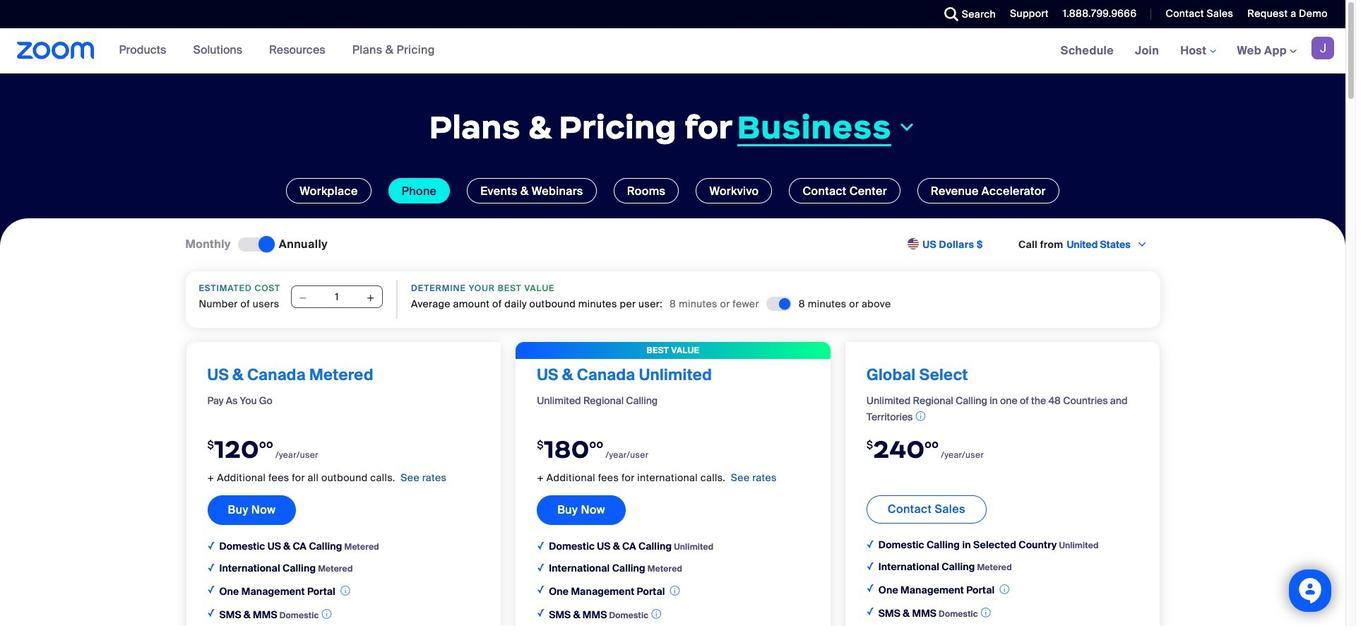 Task type: vqa. For each thing, say whether or not it's contained in the screenshot.
button inside the the main content main content
no



Task type: describe. For each thing, give the bounding box(es) containing it.
down image
[[898, 119, 917, 136]]

product information navigation
[[109, 28, 446, 73]]

meetings navigation
[[1050, 28, 1346, 74]]

undefined 1 text field
[[291, 286, 383, 308]]

average amount of daily outbound minutes per user:8 minutes or above element
[[799, 297, 891, 311]]

0 horizontal spatial info outline image
[[322, 607, 332, 621]]



Task type: locate. For each thing, give the bounding box(es) containing it.
info outline image
[[1000, 582, 1010, 596], [322, 607, 332, 621]]

1 vertical spatial info outline image
[[322, 607, 332, 621]]

application
[[867, 393, 1139, 425], [879, 581, 1139, 598], [219, 583, 480, 599], [549, 583, 810, 599], [879, 605, 1139, 621], [219, 606, 480, 622], [549, 606, 810, 622]]

main content
[[0, 28, 1346, 626]]

info outline image
[[916, 409, 926, 424], [341, 584, 350, 598], [670, 584, 680, 598], [981, 605, 991, 620], [652, 607, 661, 621]]

profile picture image
[[1312, 37, 1335, 59]]

banner
[[0, 28, 1346, 74]]

0 vertical spatial info outline image
[[1000, 582, 1010, 596]]

number of users: 1 element
[[291, 286, 383, 310]]

1 horizontal spatial info outline image
[[1000, 582, 1010, 596]]

average amount of daily outbound minutes per user:8 minutes or fewer element
[[670, 297, 759, 311]]

undefined 1 decrease image
[[298, 291, 308, 305]]

undefined 1 increase image
[[366, 291, 376, 305]]

zoom logo image
[[17, 42, 94, 59]]

tabs of zoom services tab list
[[21, 178, 1325, 203]]



